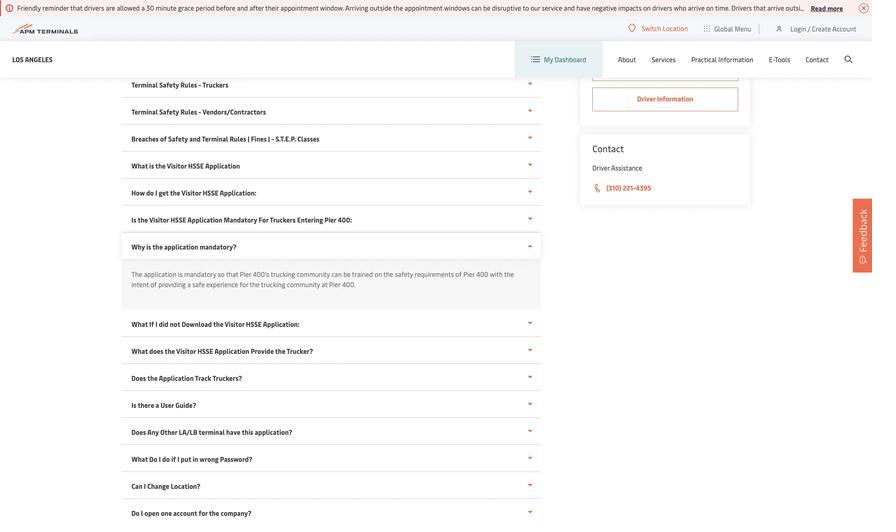 Task type: locate. For each thing, give the bounding box(es) containing it.
hsse down what is the visitor hsse application
[[203, 188, 219, 197]]

trucker?
[[287, 347, 313, 356]]

0 vertical spatial application:
[[220, 188, 257, 197]]

0 vertical spatial information
[[719, 55, 754, 64]]

that right so
[[226, 270, 239, 279]]

0 horizontal spatial have
[[226, 428, 241, 437]]

i left if at the bottom left of page
[[159, 455, 161, 464]]

appointment left window.
[[281, 3, 319, 12]]

0 vertical spatial a
[[141, 3, 145, 12]]

1 what from the top
[[132, 161, 148, 170]]

for right experience
[[240, 280, 248, 289]]

i right the can
[[144, 482, 146, 491]]

drivers
[[732, 3, 753, 12]]

a left the user
[[156, 401, 159, 410]]

safety for truckers
[[159, 80, 179, 89]]

visitor up what does the visitor hsse application provide the trucker?
[[225, 320, 245, 329]]

appointment left the windows
[[405, 3, 443, 12]]

my
[[544, 55, 553, 64]]

classes
[[298, 134, 320, 143]]

pier right at in the bottom left of the page
[[329, 280, 341, 289]]

1 horizontal spatial truckers
[[270, 216, 296, 225]]

0 vertical spatial driver
[[638, 94, 656, 103]]

contact down login / create account link
[[806, 55, 829, 64]]

what inside what if i did not download the visitor hsse application: dropdown button
[[132, 320, 148, 329]]

visitor down get
[[149, 216, 169, 225]]

1 vertical spatial rules
[[181, 107, 197, 116]]

1 horizontal spatial their
[[810, 3, 823, 12]]

0 vertical spatial be
[[484, 3, 491, 12]]

a left 30
[[141, 3, 145, 12]]

1 horizontal spatial drivers
[[653, 3, 673, 12]]

400.
[[342, 280, 356, 289]]

breaches of safety and terminal rules | fines | - s.t.e.p. classes button
[[122, 125, 541, 152]]

safety
[[159, 80, 179, 89], [159, 107, 179, 116], [168, 134, 188, 143]]

and down terminal safety rules - vendors/contractors
[[190, 134, 201, 143]]

rules down the terminal safety rules - truckers
[[181, 107, 197, 116]]

1 vertical spatial do
[[162, 455, 170, 464]]

terminal safety rules - vendors/contractors
[[132, 107, 266, 116]]

hsse up 'track'
[[198, 347, 213, 356]]

pier inside dropdown button
[[325, 216, 337, 225]]

trucking down 400's
[[261, 280, 286, 289]]

safety up what is the visitor hsse application
[[168, 134, 188, 143]]

0 vertical spatial terminal
[[132, 80, 158, 89]]

do i open one account for the company?
[[132, 509, 252, 518]]

is inside the application is mandatory so that pier 400's trucking community can be trained on the safety requirements of pier 400 with the intent of providing a safe experience for the trucking community at pier 400.
[[178, 270, 183, 279]]

1 horizontal spatial have
[[577, 3, 591, 12]]

0 vertical spatial do
[[149, 455, 157, 464]]

what inside what is the visitor hsse application dropdown button
[[132, 161, 148, 170]]

application: inside dropdown button
[[263, 320, 300, 329]]

any
[[147, 428, 159, 437]]

to
[[523, 3, 529, 12]]

appointment
[[281, 3, 319, 12], [405, 3, 443, 12], [825, 3, 863, 12]]

1 horizontal spatial appointment
[[405, 3, 443, 12]]

4 what from the top
[[132, 455, 148, 464]]

hsse up provide
[[246, 320, 262, 329]]

0 horizontal spatial application:
[[220, 188, 257, 197]]

is left there
[[132, 401, 136, 410]]

be
[[484, 3, 491, 12], [344, 270, 351, 279]]

do right how
[[146, 188, 154, 197]]

hsse
[[188, 161, 204, 170], [203, 188, 219, 197], [171, 216, 186, 225], [246, 320, 262, 329], [198, 347, 213, 356]]

1 vertical spatial terminal
[[132, 107, 158, 116]]

what does the visitor hsse application provide the trucker?
[[132, 347, 313, 356]]

2 horizontal spatial appointment
[[825, 3, 863, 12]]

1 vertical spatial does
[[132, 428, 146, 437]]

1 vertical spatial can
[[332, 270, 342, 279]]

los
[[12, 55, 24, 64]]

1 horizontal spatial be
[[484, 3, 491, 12]]

0 vertical spatial is
[[149, 161, 154, 170]]

1 horizontal spatial a
[[156, 401, 159, 410]]

community
[[297, 270, 330, 279], [287, 280, 320, 289]]

of right breaches
[[160, 134, 167, 143]]

visitor up does the application track truckers?
[[176, 347, 196, 356]]

1 vertical spatial be
[[344, 270, 351, 279]]

safety up terminal safety rules - vendors/contractors
[[159, 80, 179, 89]]

access
[[670, 64, 690, 73]]

/
[[808, 24, 811, 33]]

3 what from the top
[[132, 347, 148, 356]]

login / create account link
[[776, 16, 857, 41]]

what inside what do i do if i put in wrong password? dropdown button
[[132, 455, 148, 464]]

1 horizontal spatial information
[[719, 55, 754, 64]]

1 does from the top
[[132, 374, 146, 383]]

global
[[715, 24, 734, 33]]

at
[[322, 280, 328, 289]]

1 horizontal spatial of
[[160, 134, 167, 143]]

what for what if i did not download the visitor hsse application:
[[132, 320, 148, 329]]

visitor up get
[[167, 161, 187, 170]]

1 horizontal spatial arrive
[[768, 3, 785, 12]]

driver up the "(310)" at top right
[[593, 163, 610, 172]]

0 vertical spatial do
[[146, 188, 154, 197]]

application
[[164, 243, 198, 252], [144, 270, 177, 279]]

outside up login
[[786, 3, 808, 12]]

1 vertical spatial safety
[[159, 107, 179, 116]]

global menu
[[715, 24, 752, 33]]

service
[[542, 3, 563, 12]]

time.
[[716, 3, 730, 12]]

0 horizontal spatial arrive
[[688, 3, 705, 12]]

1 vertical spatial application
[[144, 270, 177, 279]]

their
[[265, 3, 279, 12], [810, 3, 823, 12]]

0 horizontal spatial drivers
[[84, 3, 104, 12]]

outside right "arriving"
[[370, 3, 392, 12]]

have left this at the bottom left of the page
[[226, 428, 241, 437]]

visitor down what is the visitor hsse application
[[182, 188, 201, 197]]

driver information
[[638, 94, 694, 103]]

information down access
[[657, 94, 694, 103]]

that inside the application is mandatory so that pier 400's trucking community can be trained on the safety requirements of pier 400 with the intent of providing a safe experience for the trucking community at pier 400.
[[226, 270, 239, 279]]

0 horizontal spatial |
[[248, 134, 250, 143]]

2 | from the left
[[268, 134, 270, 143]]

is there a user guide?
[[132, 401, 196, 410]]

application:
[[220, 188, 257, 197], [263, 320, 300, 329]]

0 vertical spatial rules
[[181, 80, 197, 89]]

1 vertical spatial community
[[287, 280, 320, 289]]

and left after
[[237, 3, 248, 12]]

and inside dropdown button
[[190, 134, 201, 143]]

is inside dropdown button
[[149, 161, 154, 170]]

driver for driver information
[[638, 94, 656, 103]]

application inside "dropdown button"
[[215, 347, 249, 356]]

of left 400
[[456, 270, 462, 279]]

is down breaches
[[149, 161, 154, 170]]

on right "trained"
[[375, 270, 382, 279]]

window.
[[320, 3, 344, 12]]

information down global menu
[[719, 55, 754, 64]]

application down breaches of safety and terminal rules | fines | - s.t.e.p. classes
[[205, 161, 240, 170]]

driver down training
[[638, 94, 656, 103]]

do left open
[[132, 509, 140, 518]]

1 arrive from the left
[[688, 3, 705, 12]]

i inside dropdown button
[[155, 188, 157, 197]]

is for is the visitor hsse application mandatory for truckers entering pier 400:
[[132, 216, 136, 225]]

can left "trained"
[[332, 270, 342, 279]]

with
[[490, 270, 503, 279]]

put
[[181, 455, 191, 464]]

requirements
[[415, 270, 454, 279]]

drivers left who
[[653, 3, 673, 12]]

the inside dropdown button
[[170, 188, 180, 197]]

mandatory?
[[200, 243, 237, 252]]

be up '400.'
[[344, 270, 351, 279]]

0 horizontal spatial for
[[199, 509, 208, 518]]

terminal for terminal safety rules - truckers
[[132, 80, 158, 89]]

application
[[205, 161, 240, 170], [188, 216, 222, 225], [215, 347, 249, 356], [159, 374, 194, 383]]

0 horizontal spatial on
[[375, 270, 382, 279]]

contact button
[[806, 41, 829, 78]]

and right service
[[564, 3, 575, 12]]

switch location button
[[629, 24, 688, 33]]

0 horizontal spatial appointment
[[281, 3, 319, 12]]

trucking right 400's
[[271, 270, 295, 279]]

do i open one account for the company? button
[[122, 500, 541, 525]]

1 vertical spatial have
[[226, 428, 241, 437]]

that right the drivers
[[754, 3, 766, 12]]

rules left fines
[[230, 134, 246, 143]]

0 vertical spatial for
[[240, 280, 248, 289]]

switch location
[[642, 24, 688, 33]]

1 horizontal spatial application:
[[263, 320, 300, 329]]

application?
[[255, 428, 293, 437]]

1 drivers from the left
[[84, 3, 104, 12]]

mandatory
[[184, 270, 216, 279]]

0 horizontal spatial driver
[[593, 163, 610, 172]]

contact
[[806, 55, 829, 64], [593, 143, 624, 155]]

for inside dropdown button
[[199, 509, 208, 518]]

what inside what does the visitor hsse application provide the trucker? "dropdown button"
[[132, 347, 148, 356]]

1 is from the top
[[132, 216, 136, 225]]

1 horizontal spatial outside
[[786, 3, 808, 12]]

0 vertical spatial safety
[[159, 80, 179, 89]]

los angeles link
[[12, 54, 53, 65]]

community up at in the bottom left of the page
[[297, 270, 330, 279]]

1 horizontal spatial that
[[226, 270, 239, 279]]

for right account
[[199, 509, 208, 518]]

4395
[[636, 184, 652, 193]]

400's
[[253, 270, 269, 279]]

1 horizontal spatial can
[[472, 3, 482, 12]]

does left "any"
[[132, 428, 146, 437]]

what up how
[[132, 161, 148, 170]]

information inside popup button
[[719, 55, 754, 64]]

of inside breaches of safety and terminal rules | fines | - s.t.e.p. classes dropdown button
[[160, 134, 167, 143]]

pier left 400's
[[240, 270, 251, 279]]

i right if
[[156, 320, 158, 329]]

visitor inside what does the visitor hsse application provide the trucker? "dropdown button"
[[176, 347, 196, 356]]

1 horizontal spatial do
[[149, 455, 157, 464]]

community left at in the bottom left of the page
[[287, 280, 320, 289]]

what left if
[[132, 320, 148, 329]]

1 vertical spatial truckers
[[270, 216, 296, 225]]

do
[[146, 188, 154, 197], [162, 455, 170, 464]]

appointment up account
[[825, 3, 863, 12]]

practical information button
[[692, 41, 754, 78]]

1 | from the left
[[248, 134, 250, 143]]

on right the impacts
[[644, 3, 651, 12]]

1 vertical spatial driver
[[593, 163, 610, 172]]

get
[[159, 188, 169, 197]]

0 vertical spatial have
[[577, 3, 591, 12]]

do left if at the bottom left of page
[[162, 455, 170, 464]]

is up providing
[[178, 270, 183, 279]]

does for does the application track truckers?
[[132, 374, 146, 383]]

what left does
[[132, 347, 148, 356]]

is right why
[[146, 243, 151, 252]]

terminal safety rules - truckers
[[132, 80, 229, 89]]

1 vertical spatial -
[[199, 107, 201, 116]]

2 horizontal spatial a
[[187, 280, 191, 289]]

0 vertical spatial application
[[164, 243, 198, 252]]

truckers right for
[[270, 216, 296, 225]]

2 vertical spatial rules
[[230, 134, 246, 143]]

does
[[132, 374, 146, 383], [132, 428, 146, 437]]

pier left 400:
[[325, 216, 337, 225]]

login
[[791, 24, 807, 33]]

0 vertical spatial truckers
[[203, 80, 229, 89]]

application inside the application is mandatory so that pier 400's trucking community can be trained on the safety requirements of pier 400 with the intent of providing a safe experience for the trucking community at pier 400.
[[144, 270, 177, 279]]

1 outside from the left
[[370, 3, 392, 12]]

drivers
[[84, 3, 104, 12], [653, 3, 673, 12]]

2 is from the top
[[132, 401, 136, 410]]

- left s.t.e.p.
[[272, 134, 274, 143]]

why is the application mandatory? button
[[122, 233, 541, 259]]

there
[[138, 401, 154, 410]]

can
[[472, 3, 482, 12], [332, 270, 342, 279]]

who
[[674, 3, 687, 12]]

be inside the application is mandatory so that pier 400's trucking community can be trained on the safety requirements of pier 400 with the intent of providing a safe experience for the trucking community at pier 400.
[[344, 270, 351, 279]]

location
[[663, 24, 688, 33]]

can i change location?
[[132, 482, 201, 491]]

visitor inside what if i did not download the visitor hsse application: dropdown button
[[225, 320, 245, 329]]

0 horizontal spatial outside
[[370, 3, 392, 12]]

what up the can
[[132, 455, 148, 464]]

2 vertical spatial safety
[[168, 134, 188, 143]]

application up providing
[[144, 270, 177, 279]]

of right intent
[[151, 280, 157, 289]]

0 horizontal spatial truckers
[[203, 80, 229, 89]]

that right reminder
[[70, 3, 83, 12]]

a left safe
[[187, 280, 191, 289]]

1 vertical spatial contact
[[593, 143, 624, 155]]

2 vertical spatial a
[[156, 401, 159, 410]]

does up there
[[132, 374, 146, 383]]

1 vertical spatial do
[[132, 509, 140, 518]]

0 vertical spatial -
[[199, 80, 201, 89]]

application: up mandatory
[[220, 188, 257, 197]]

1 vertical spatial is
[[146, 243, 151, 252]]

i left get
[[155, 188, 157, 197]]

0 horizontal spatial their
[[265, 3, 279, 12]]

0 vertical spatial of
[[160, 134, 167, 143]]

their left more
[[810, 3, 823, 12]]

form
[[691, 64, 706, 73]]

have left 'negative'
[[577, 3, 591, 12]]

disruptive
[[492, 3, 522, 12]]

rules for vendors/contractors
[[181, 107, 197, 116]]

- up terminal safety rules - vendors/contractors
[[199, 80, 201, 89]]

pier
[[325, 216, 337, 225], [240, 270, 251, 279], [464, 270, 475, 279], [329, 280, 341, 289]]

| left fines
[[248, 134, 250, 143]]

arrive right the drivers
[[768, 3, 785, 12]]

does the application track truckers?
[[132, 374, 242, 383]]

are
[[106, 3, 115, 12]]

do left if at the bottom left of page
[[149, 455, 157, 464]]

what
[[132, 161, 148, 170], [132, 320, 148, 329], [132, 347, 148, 356], [132, 455, 148, 464]]

| right fines
[[268, 134, 270, 143]]

account
[[173, 509, 197, 518]]

be left disruptive
[[484, 3, 491, 12]]

hsse up how do i get the visitor hsse application:
[[188, 161, 204, 170]]

0 horizontal spatial do
[[146, 188, 154, 197]]

1 vertical spatial application:
[[263, 320, 300, 329]]

drivers left are
[[84, 3, 104, 12]]

1 horizontal spatial for
[[240, 280, 248, 289]]

0 vertical spatial does
[[132, 374, 146, 383]]

safety down the terminal safety rules - truckers
[[159, 107, 179, 116]]

does any other la/lb terminal have this application?
[[132, 428, 293, 437]]

0 horizontal spatial of
[[151, 280, 157, 289]]

if
[[149, 320, 154, 329]]

can right the windows
[[472, 3, 482, 12]]

0 horizontal spatial can
[[332, 270, 342, 279]]

0 vertical spatial can
[[472, 3, 482, 12]]

hsse inside what if i did not download the visitor hsse application: dropdown button
[[246, 320, 262, 329]]

1 horizontal spatial |
[[268, 134, 270, 143]]

the inside dropdown button
[[155, 161, 166, 170]]

account
[[833, 24, 857, 33]]

truckers
[[203, 80, 229, 89], [270, 216, 296, 225]]

switch
[[642, 24, 662, 33]]

contact up driver assistance
[[593, 143, 624, 155]]

open
[[145, 509, 159, 518]]

arrive right who
[[688, 3, 705, 12]]

is inside dropdown button
[[146, 243, 151, 252]]

- down the terminal safety rules - truckers
[[199, 107, 201, 116]]

dashboard
[[555, 55, 587, 64]]

i right if at the bottom left of page
[[177, 455, 179, 464]]

is down how
[[132, 216, 136, 225]]

1 horizontal spatial driver
[[638, 94, 656, 103]]

0 horizontal spatial and
[[190, 134, 201, 143]]

2 what from the top
[[132, 320, 148, 329]]

0 horizontal spatial information
[[657, 94, 694, 103]]

0 horizontal spatial be
[[344, 270, 351, 279]]

feedback
[[857, 209, 870, 253]]

application up truckers?
[[215, 347, 249, 356]]

is for why
[[146, 243, 151, 252]]

provide
[[251, 347, 274, 356]]

1 horizontal spatial and
[[237, 3, 248, 12]]

application inside dropdown button
[[205, 161, 240, 170]]

what if i did not download the visitor hsse application: button
[[122, 311, 541, 338]]

1 vertical spatial information
[[657, 94, 694, 103]]

0 vertical spatial is
[[132, 216, 136, 225]]

-
[[199, 80, 201, 89], [199, 107, 201, 116], [272, 134, 274, 143]]

0 vertical spatial contact
[[806, 55, 829, 64]]

truckers up terminal safety rules - vendors/contractors
[[203, 80, 229, 89]]

application left 'track'
[[159, 374, 194, 383]]

1 horizontal spatial do
[[162, 455, 170, 464]]

on left time.
[[707, 3, 714, 12]]

2 vertical spatial terminal
[[202, 134, 228, 143]]

2 does from the top
[[132, 428, 146, 437]]

1 vertical spatial is
[[132, 401, 136, 410]]

rules up terminal safety rules - vendors/contractors
[[181, 80, 197, 89]]

1 vertical spatial for
[[199, 509, 208, 518]]

application: up trucker?
[[263, 320, 300, 329]]

application up mandatory at left
[[164, 243, 198, 252]]

hsse up why is the application mandatory?
[[171, 216, 186, 225]]

and
[[237, 3, 248, 12], [564, 3, 575, 12], [190, 134, 201, 143]]

their right after
[[265, 3, 279, 12]]

0 vertical spatial community
[[297, 270, 330, 279]]



Task type: describe. For each thing, give the bounding box(es) containing it.
what for what does the visitor hsse application provide the trucker?
[[132, 347, 148, 356]]

tools
[[775, 55, 791, 64]]

what is the visitor hsse application button
[[122, 152, 541, 179]]

services button
[[652, 41, 676, 78]]

2 their from the left
[[810, 3, 823, 12]]

can
[[132, 482, 143, 491]]

safety
[[395, 270, 413, 279]]

close alert image
[[860, 3, 869, 13]]

if
[[171, 455, 176, 464]]

services
[[652, 55, 676, 64]]

application inside dropdown button
[[164, 243, 198, 252]]

3 appointment from the left
[[825, 3, 863, 12]]

2 horizontal spatial of
[[456, 270, 462, 279]]

global menu button
[[697, 16, 760, 41]]

los angeles
[[12, 55, 53, 64]]

can inside the application is mandatory so that pier 400's trucking community can be trained on the safety requirements of pier 400 with the intent of providing a safe experience for the trucking community at pier 400.
[[332, 270, 342, 279]]

0 horizontal spatial that
[[70, 3, 83, 12]]

2 appointment from the left
[[405, 3, 443, 12]]

(310) 221-4395 link
[[593, 183, 739, 194]]

safety for vendors/contractors
[[159, 107, 179, 116]]

one
[[161, 509, 172, 518]]

la/lb
[[179, 428, 198, 437]]

how do i get the visitor hsse application: button
[[122, 179, 541, 206]]

company?
[[221, 509, 252, 518]]

why
[[132, 243, 145, 252]]

2 horizontal spatial that
[[754, 3, 766, 12]]

breaches of safety and terminal rules | fines | - s.t.e.p. classes
[[132, 134, 320, 143]]

information for practical information
[[719, 55, 754, 64]]

1 their from the left
[[265, 3, 279, 12]]

is for is there a user guide?
[[132, 401, 136, 410]]

training driver access form
[[625, 64, 706, 73]]

for
[[259, 216, 269, 225]]

0 vertical spatial trucking
[[271, 270, 295, 279]]

what is the visitor hsse application
[[132, 161, 240, 170]]

visitor inside how do i get the visitor hsse application: dropdown button
[[182, 188, 201, 197]]

e-tools
[[770, 55, 791, 64]]

win
[[864, 3, 873, 12]]

about button
[[619, 41, 637, 78]]

what do i do if i put in wrong password? button
[[122, 446, 541, 473]]

mandatory
[[224, 216, 257, 225]]

0 horizontal spatial do
[[132, 509, 140, 518]]

visitor inside what is the visitor hsse application dropdown button
[[167, 161, 187, 170]]

400
[[477, 270, 489, 279]]

what for what is the visitor hsse application
[[132, 161, 148, 170]]

221-
[[623, 184, 636, 193]]

hsse inside is the visitor hsse application mandatory for truckers entering pier 400: dropdown button
[[171, 216, 186, 225]]

pier left 400
[[464, 270, 475, 279]]

0 horizontal spatial contact
[[593, 143, 624, 155]]

is the visitor hsse application mandatory for truckers entering pier 400: button
[[122, 206, 541, 233]]

2 horizontal spatial on
[[707, 3, 714, 12]]

track
[[195, 374, 211, 383]]

- for vendors/contractors
[[199, 107, 201, 116]]

for inside the application is mandatory so that pier 400's trucking community can be trained on the safety requirements of pier 400 with the intent of providing a safe experience for the trucking community at pier 400.
[[240, 280, 248, 289]]

does for does any other la/lb terminal have this application?
[[132, 428, 146, 437]]

not
[[170, 320, 180, 329]]

2 horizontal spatial and
[[564, 3, 575, 12]]

1 appointment from the left
[[281, 3, 319, 12]]

is the visitor hsse application mandatory for truckers entering pier 400:
[[132, 216, 352, 225]]

why is the application mandatory?
[[132, 243, 237, 252]]

1 horizontal spatial contact
[[806, 55, 829, 64]]

application down how do i get the visitor hsse application:
[[188, 216, 222, 225]]

hsse inside what does the visitor hsse application provide the trucker? "dropdown button"
[[198, 347, 213, 356]]

wrong
[[200, 455, 219, 464]]

location?
[[171, 482, 201, 491]]

is for what
[[149, 161, 154, 170]]

do inside dropdown button
[[146, 188, 154, 197]]

what for what do i do if i put in wrong password?
[[132, 455, 148, 464]]

how
[[132, 188, 145, 197]]

- for truckers
[[199, 80, 201, 89]]

a inside the application is mandatory so that pier 400's trucking community can be trained on the safety requirements of pier 400 with the intent of providing a safe experience for the trucking community at pier 400.
[[187, 280, 191, 289]]

1 horizontal spatial on
[[644, 3, 651, 12]]

hsse inside what is the visitor hsse application dropdown button
[[188, 161, 204, 170]]

other
[[160, 428, 177, 437]]

2 vertical spatial of
[[151, 280, 157, 289]]

2 arrive from the left
[[768, 3, 785, 12]]

angeles
[[25, 55, 53, 64]]

our
[[531, 3, 541, 12]]

on inside the application is mandatory so that pier 400's trucking community can be trained on the safety requirements of pier 400 with the intent of providing a safe experience for the trucking community at pier 400.
[[375, 270, 382, 279]]

create
[[813, 24, 832, 33]]

e-tools button
[[770, 41, 791, 78]]

how do i get the visitor hsse application:
[[132, 188, 257, 197]]

the
[[132, 270, 142, 279]]

the application is mandatory so that pier 400's trucking community can be trained on the safety requirements of pier 400 with the intent of providing a safe experience for the trucking community at pier 400.
[[132, 270, 514, 289]]

can i change location? button
[[122, 473, 541, 500]]

after
[[250, 3, 264, 12]]

friendly reminder that drivers are allowed a 30 minute grace period before and after their appointment window. arriving outside the appointment windows can be disruptive to our service and have negative impacts on drivers who arrive on time. drivers that arrive outside their appointment win
[[17, 3, 873, 12]]

0 horizontal spatial a
[[141, 3, 145, 12]]

does
[[149, 347, 163, 356]]

what if i did not download the visitor hsse application:
[[132, 320, 300, 329]]

read more button
[[812, 3, 844, 13]]

have inside dropdown button
[[226, 428, 241, 437]]

what does the visitor hsse application provide the trucker? button
[[122, 338, 541, 365]]

rules for truckers
[[181, 80, 197, 89]]

experience
[[206, 280, 238, 289]]

impacts
[[619, 3, 642, 12]]

driver information link
[[593, 88, 739, 111]]

guide?
[[176, 401, 196, 410]]

terminal safety rules - vendors/contractors button
[[122, 98, 541, 125]]

arriving
[[345, 3, 369, 12]]

2 outside from the left
[[786, 3, 808, 12]]

30
[[146, 3, 154, 12]]

so
[[218, 270, 225, 279]]

driver for driver assistance
[[593, 163, 610, 172]]

feedback button
[[853, 199, 873, 273]]

application: inside dropdown button
[[220, 188, 257, 197]]

menu
[[735, 24, 752, 33]]

vendors/contractors
[[203, 107, 266, 116]]

visitor inside is the visitor hsse application mandatory for truckers entering pier 400: dropdown button
[[149, 216, 169, 225]]

information for driver information
[[657, 94, 694, 103]]

negative
[[592, 3, 617, 12]]

period
[[196, 3, 215, 12]]

friendly
[[17, 3, 41, 12]]

2 drivers from the left
[[653, 3, 673, 12]]

what do i do if i put in wrong password?
[[132, 455, 253, 464]]

is there a user guide? button
[[122, 392, 541, 419]]

hsse inside how do i get the visitor hsse application: dropdown button
[[203, 188, 219, 197]]

reminder
[[42, 3, 69, 12]]

2 vertical spatial -
[[272, 134, 274, 143]]

i left open
[[141, 509, 143, 518]]

password?
[[220, 455, 253, 464]]

a inside is there a user guide? dropdown button
[[156, 401, 159, 410]]

trained
[[352, 270, 373, 279]]

minute
[[156, 3, 177, 12]]

1 vertical spatial trucking
[[261, 280, 286, 289]]

terminal for terminal safety rules - vendors/contractors
[[132, 107, 158, 116]]

breaches
[[132, 134, 159, 143]]

(310)
[[607, 184, 622, 193]]

(310) 221-4395
[[607, 184, 652, 193]]

do inside dropdown button
[[162, 455, 170, 464]]

did
[[159, 320, 168, 329]]



Task type: vqa. For each thing, say whether or not it's contained in the screenshot.
'Safety' corresponding to Vendors/Contractors
yes



